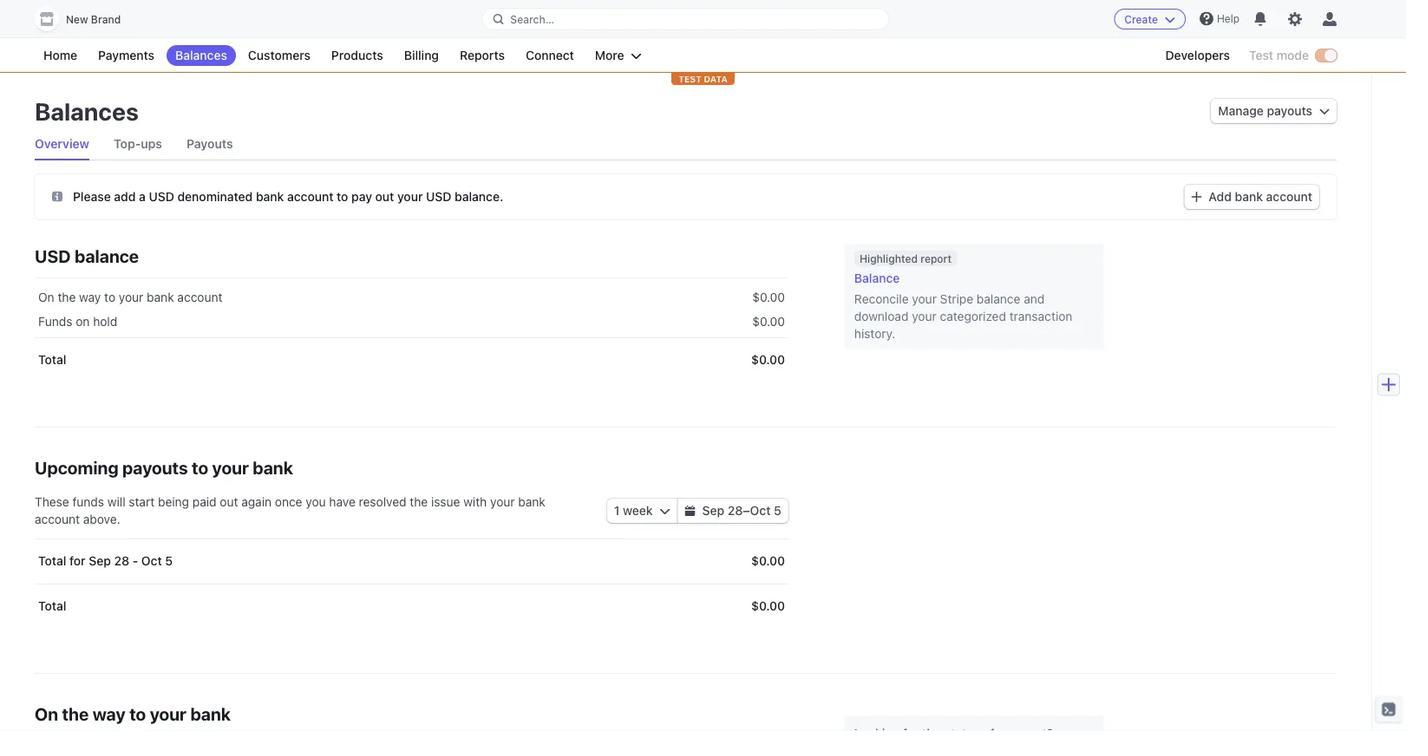 Task type: locate. For each thing, give the bounding box(es) containing it.
1 vertical spatial out
[[220, 495, 238, 509]]

$0.00
[[752, 290, 785, 304], [752, 314, 785, 329], [751, 353, 785, 367], [751, 554, 785, 568], [751, 599, 785, 613]]

will
[[107, 495, 125, 509]]

billing
[[404, 48, 439, 62]]

0 vertical spatial total
[[38, 353, 66, 367]]

0 vertical spatial payouts
[[1267, 104, 1312, 118]]

0 vertical spatial balances
[[175, 48, 227, 62]]

transaction
[[1009, 309, 1072, 324]]

oct
[[750, 504, 771, 518], [141, 554, 162, 568]]

balance inside the 'highlighted report balance reconcile your stripe balance and download your categorized transaction history.'
[[977, 292, 1020, 306]]

upcoming
[[35, 457, 118, 478]]

sep left "–"
[[702, 504, 724, 518]]

usd left balance.
[[426, 189, 451, 203]]

out
[[375, 189, 394, 203], [220, 495, 238, 509]]

sep right for
[[89, 554, 111, 568]]

0 horizontal spatial 5
[[165, 554, 173, 568]]

0 horizontal spatial out
[[220, 495, 238, 509]]

svg image
[[1319, 106, 1330, 116], [52, 191, 62, 202], [1191, 192, 1202, 202], [685, 506, 695, 516]]

1 row from the top
[[35, 278, 788, 313]]

you
[[306, 495, 326, 509]]

0 vertical spatial out
[[375, 189, 394, 203]]

brand
[[91, 13, 121, 26]]

payouts link
[[186, 128, 233, 160]]

1 horizontal spatial balances
[[175, 48, 227, 62]]

start
[[129, 495, 155, 509]]

new brand
[[66, 13, 121, 26]]

payments link
[[89, 45, 163, 66]]

28 right svg image
[[728, 504, 743, 518]]

pay
[[351, 189, 372, 203]]

payouts right manage at the top
[[1267, 104, 1312, 118]]

connect link
[[517, 45, 583, 66]]

0 vertical spatial sep
[[702, 504, 724, 518]]

tab list containing overview
[[35, 128, 1337, 160]]

2 horizontal spatial usd
[[426, 189, 451, 203]]

2 vertical spatial total
[[38, 599, 66, 613]]

way for on the way to your bank account
[[79, 290, 101, 304]]

3 total from the top
[[38, 599, 66, 613]]

1 vertical spatial oct
[[141, 554, 162, 568]]

5 inside grid
[[165, 554, 173, 568]]

on inside grid
[[38, 290, 54, 304]]

0 vertical spatial on
[[38, 290, 54, 304]]

total down total for sep 28 - oct 5
[[38, 599, 66, 613]]

the inside grid
[[58, 290, 76, 304]]

row containing total for
[[35, 539, 788, 584]]

payouts inside "popup button"
[[1267, 104, 1312, 118]]

svg image right manage payouts
[[1319, 106, 1330, 116]]

usd right a
[[149, 189, 174, 203]]

being
[[158, 495, 189, 509]]

0 vertical spatial balance
[[75, 245, 139, 266]]

reports
[[460, 48, 505, 62]]

balance
[[75, 245, 139, 266], [977, 292, 1020, 306]]

1 vertical spatial way
[[93, 703, 126, 724]]

1 vertical spatial the
[[410, 495, 428, 509]]

home link
[[35, 45, 86, 66]]

1 vertical spatial payouts
[[122, 457, 188, 478]]

account inside these funds will start being paid out again once you have resolved the issue with your bank account above.
[[35, 512, 80, 527]]

mode
[[1277, 48, 1309, 62]]

0 horizontal spatial payouts
[[122, 457, 188, 478]]

2 total from the top
[[38, 554, 66, 568]]

0 vertical spatial grid
[[35, 278, 788, 383]]

svg image inside add bank account button
[[1191, 192, 1202, 202]]

usd up funds
[[35, 245, 71, 266]]

svg image left add
[[1191, 192, 1202, 202]]

a
[[139, 189, 146, 203]]

the
[[58, 290, 76, 304], [410, 495, 428, 509], [62, 703, 89, 724]]

0 horizontal spatial 28
[[114, 554, 129, 568]]

please
[[73, 189, 111, 203]]

payments
[[98, 48, 154, 62]]

manage
[[1218, 104, 1264, 118]]

payouts
[[186, 137, 233, 151]]

0 horizontal spatial balances
[[35, 97, 139, 125]]

1 vertical spatial balance
[[977, 292, 1020, 306]]

balances up overview
[[35, 97, 139, 125]]

5 right the -
[[165, 554, 173, 568]]

total down funds
[[38, 353, 66, 367]]

add
[[1209, 190, 1232, 204]]

balances
[[175, 48, 227, 62], [35, 97, 139, 125]]

your inside these funds will start being paid out again once you have resolved the issue with your bank account above.
[[490, 495, 515, 509]]

your
[[397, 189, 423, 203], [119, 290, 143, 304], [912, 292, 937, 306], [912, 309, 937, 324], [212, 457, 249, 478], [490, 495, 515, 509], [150, 703, 186, 724]]

way for on the way to your bank
[[93, 703, 126, 724]]

2 grid from the top
[[35, 539, 788, 629]]

1 vertical spatial on
[[35, 703, 58, 724]]

0 horizontal spatial balance
[[75, 245, 139, 266]]

0 vertical spatial way
[[79, 290, 101, 304]]

0 horizontal spatial usd
[[35, 245, 71, 266]]

row
[[35, 278, 788, 313], [35, 306, 788, 337], [35, 337, 788, 383], [35, 539, 788, 584], [35, 584, 788, 629]]

out right paid on the left bottom of the page
[[220, 495, 238, 509]]

1 horizontal spatial sep
[[702, 504, 724, 518]]

1 horizontal spatial 28
[[728, 504, 743, 518]]

reports link
[[451, 45, 513, 66]]

1 vertical spatial grid
[[35, 539, 788, 629]]

more
[[595, 48, 624, 62]]

help button
[[1193, 5, 1246, 33]]

28 inside row
[[114, 554, 129, 568]]

grid
[[35, 278, 788, 383], [35, 539, 788, 629]]

new
[[66, 13, 88, 26]]

1 horizontal spatial balance
[[977, 292, 1020, 306]]

these
[[35, 495, 69, 509]]

1 grid from the top
[[35, 278, 788, 383]]

payouts for upcoming
[[122, 457, 188, 478]]

svg image inside manage payouts "popup button"
[[1319, 106, 1330, 116]]

2 row from the top
[[35, 306, 788, 337]]

28 left the -
[[114, 554, 129, 568]]

1 vertical spatial 5
[[165, 554, 173, 568]]

1 vertical spatial total
[[38, 554, 66, 568]]

once
[[275, 495, 302, 509]]

5 right "–"
[[774, 504, 781, 518]]

1 horizontal spatial payouts
[[1267, 104, 1312, 118]]

balance up categorized
[[977, 292, 1020, 306]]

4 row from the top
[[35, 539, 788, 584]]

on the way to your bank account
[[38, 290, 222, 304]]

funds on hold
[[38, 314, 117, 329]]

usd
[[149, 189, 174, 203], [426, 189, 451, 203], [35, 245, 71, 266]]

account
[[287, 189, 333, 203], [1266, 190, 1312, 204], [177, 290, 222, 304], [35, 512, 80, 527]]

above.
[[83, 512, 120, 527]]

balance up on the way to your bank account
[[75, 245, 139, 266]]

data
[[704, 74, 728, 84]]

1 vertical spatial sep
[[89, 554, 111, 568]]

28
[[728, 504, 743, 518], [114, 554, 129, 568]]

5
[[774, 504, 781, 518], [165, 554, 173, 568]]

out right the pay on the top left
[[375, 189, 394, 203]]

payouts for manage
[[1267, 104, 1312, 118]]

total left for
[[38, 554, 66, 568]]

manage payouts button
[[1211, 99, 1337, 123]]

overview
[[35, 137, 89, 151]]

payouts
[[1267, 104, 1312, 118], [122, 457, 188, 478]]

account inside button
[[1266, 190, 1312, 204]]

1 vertical spatial 28
[[114, 554, 129, 568]]

balance
[[854, 271, 900, 285]]

1 horizontal spatial 5
[[774, 504, 781, 518]]

grid containing total for
[[35, 539, 788, 629]]

to
[[337, 189, 348, 203], [104, 290, 115, 304], [192, 457, 208, 478], [129, 703, 146, 724]]

balances right payments
[[175, 48, 227, 62]]

create button
[[1114, 9, 1186, 29]]

bank
[[256, 189, 284, 203], [1235, 190, 1263, 204], [147, 290, 174, 304], [253, 457, 293, 478], [518, 495, 545, 509], [190, 703, 231, 724]]

denominated
[[177, 189, 253, 203]]

0 horizontal spatial sep
[[89, 554, 111, 568]]

sep
[[702, 504, 724, 518], [89, 554, 111, 568]]

payouts up start
[[122, 457, 188, 478]]

0 vertical spatial oct
[[750, 504, 771, 518]]

2 vertical spatial the
[[62, 703, 89, 724]]

total
[[38, 353, 66, 367], [38, 554, 66, 568], [38, 599, 66, 613]]

0 horizontal spatial oct
[[141, 554, 162, 568]]

manage payouts
[[1218, 104, 1312, 118]]

0 vertical spatial the
[[58, 290, 76, 304]]

1 week button
[[607, 499, 677, 523]]

on
[[38, 290, 54, 304], [35, 703, 58, 724]]

tab list
[[35, 128, 1337, 160]]



Task type: vqa. For each thing, say whether or not it's contained in the screenshot.
helping
no



Task type: describe. For each thing, give the bounding box(es) containing it.
the inside these funds will start being paid out again once you have resolved the issue with your bank account above.
[[410, 495, 428, 509]]

on the way to your bank
[[35, 703, 231, 724]]

1 horizontal spatial usd
[[149, 189, 174, 203]]

5 row from the top
[[35, 584, 788, 629]]

have
[[329, 495, 356, 509]]

developers link
[[1157, 45, 1239, 66]]

top-
[[114, 137, 141, 151]]

balance.
[[455, 189, 503, 203]]

week
[[623, 504, 653, 518]]

svg image left 'please'
[[52, 191, 62, 202]]

add bank account
[[1209, 190, 1312, 204]]

sep 28 – oct 5
[[702, 504, 781, 518]]

usd balance
[[35, 245, 139, 266]]

developers
[[1165, 48, 1230, 62]]

overview link
[[35, 128, 89, 160]]

help
[[1217, 13, 1240, 25]]

highlighted report balance reconcile your stripe balance and download your categorized transaction history.
[[854, 252, 1072, 341]]

for
[[69, 554, 86, 568]]

on
[[76, 314, 90, 329]]

more button
[[586, 45, 650, 66]]

row containing on the way to your bank account
[[35, 278, 788, 313]]

resolved
[[359, 495, 406, 509]]

Search… text field
[[483, 8, 889, 30]]

products
[[331, 48, 383, 62]]

row containing funds on hold
[[35, 306, 788, 337]]

history.
[[854, 327, 895, 341]]

1
[[614, 504, 620, 518]]

issue
[[431, 495, 460, 509]]

create
[[1124, 13, 1158, 25]]

home
[[43, 48, 77, 62]]

report
[[921, 252, 952, 265]]

0 vertical spatial 5
[[774, 504, 781, 518]]

the for on the way to your bank account
[[58, 290, 76, 304]]

and
[[1024, 292, 1045, 306]]

customers
[[248, 48, 310, 62]]

ups
[[141, 137, 162, 151]]

on for on the way to your bank account
[[38, 290, 54, 304]]

-
[[132, 554, 138, 568]]

svg image
[[660, 506, 670, 516]]

0 vertical spatial 28
[[728, 504, 743, 518]]

download
[[854, 309, 909, 324]]

these funds will start being paid out again once you have resolved the issue with your bank account above.
[[35, 495, 545, 527]]

1 horizontal spatial oct
[[750, 504, 771, 518]]

add bank account button
[[1184, 185, 1319, 209]]

search…
[[510, 13, 554, 25]]

Search… search field
[[483, 8, 889, 30]]

funds
[[38, 314, 72, 329]]

bank inside button
[[1235, 190, 1263, 204]]

top-ups link
[[114, 128, 162, 160]]

with
[[463, 495, 487, 509]]

paid
[[192, 495, 216, 509]]

balance link
[[854, 270, 1094, 287]]

stripe
[[940, 292, 973, 306]]

test
[[1249, 48, 1273, 62]]

the for on the way to your bank
[[62, 703, 89, 724]]

please add a usd denominated bank account to pay out your usd balance.
[[73, 189, 503, 203]]

1 total from the top
[[38, 353, 66, 367]]

again
[[241, 495, 272, 509]]

–
[[743, 504, 750, 518]]

billing link
[[395, 45, 448, 66]]

grid containing on the way to your bank account
[[35, 278, 788, 383]]

products link
[[323, 45, 392, 66]]

balances link
[[167, 45, 236, 66]]

add
[[114, 189, 136, 203]]

total for sep 28 - oct 5
[[38, 554, 173, 568]]

top-ups
[[114, 137, 162, 151]]

out inside these funds will start being paid out again once you have resolved the issue with your bank account above.
[[220, 495, 238, 509]]

1 horizontal spatial out
[[375, 189, 394, 203]]

customers link
[[239, 45, 319, 66]]

upcoming payouts to your bank
[[35, 457, 293, 478]]

hold
[[93, 314, 117, 329]]

on for on the way to your bank
[[35, 703, 58, 724]]

categorized
[[940, 309, 1006, 324]]

test
[[678, 74, 702, 84]]

highlighted
[[860, 252, 918, 265]]

3 row from the top
[[35, 337, 788, 383]]

new brand button
[[35, 7, 138, 31]]

bank inside these funds will start being paid out again once you have resolved the issue with your bank account above.
[[518, 495, 545, 509]]

1 vertical spatial balances
[[35, 97, 139, 125]]

test data
[[678, 74, 728, 84]]

1 week
[[614, 504, 653, 518]]

svg image right svg image
[[685, 506, 695, 516]]

test mode
[[1249, 48, 1309, 62]]

funds
[[72, 495, 104, 509]]

oct inside grid
[[141, 554, 162, 568]]

connect
[[526, 48, 574, 62]]

reconcile
[[854, 292, 909, 306]]



